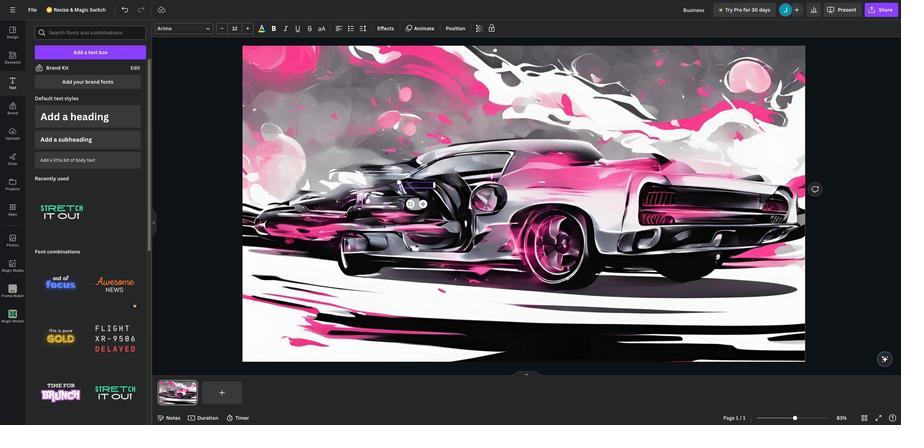 Task type: vqa. For each thing, say whether or not it's contained in the screenshot.
group
yes



Task type: locate. For each thing, give the bounding box(es) containing it.
Zoom button
[[831, 413, 854, 424]]

group
[[216, 23, 254, 34], [35, 255, 86, 311], [89, 259, 141, 311], [89, 309, 141, 365]]

None text field
[[400, 179, 435, 186]]

page 1 image
[[158, 382, 198, 405]]

color range image
[[258, 31, 266, 32]]

– – number field
[[230, 25, 240, 32]]



Task type: describe. For each thing, give the bounding box(es) containing it.
Page title text field
[[166, 398, 169, 405]]

hide image
[[152, 206, 156, 240]]

Design title text field
[[678, 3, 711, 17]]

hide pages image
[[510, 372, 544, 377]]

side panel tab list
[[0, 20, 25, 330]]

Search fonts and combinations search field
[[49, 26, 132, 39]]

main menu bar
[[0, 0, 902, 20]]



